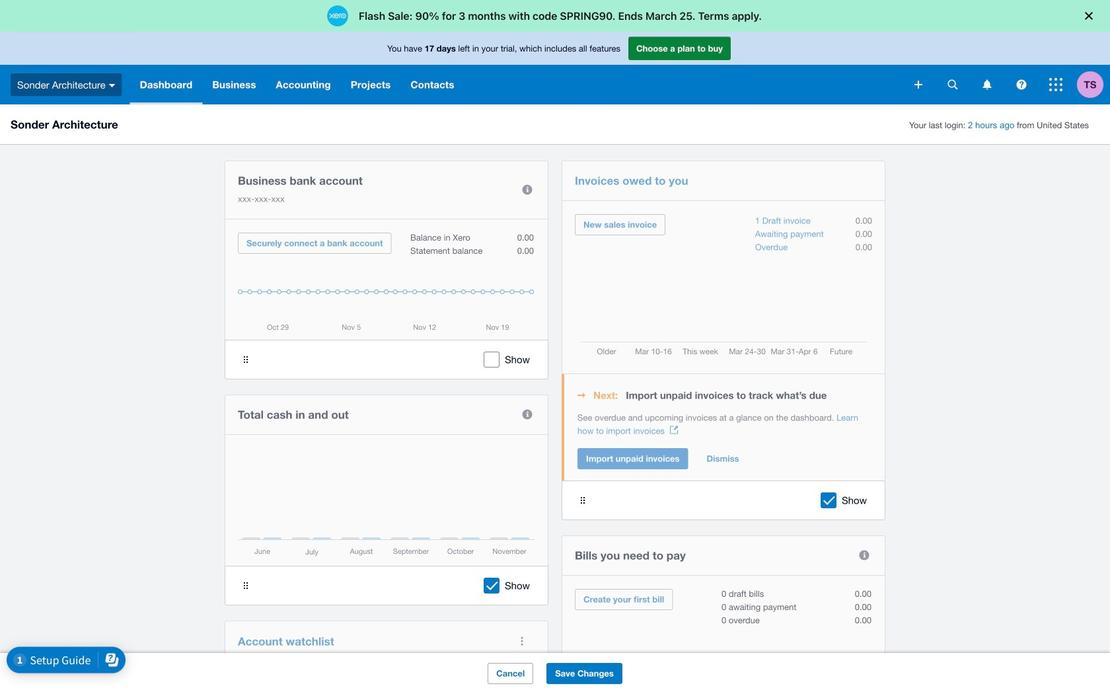 Task type: vqa. For each thing, say whether or not it's contained in the screenshot.
dialog
yes



Task type: locate. For each thing, give the bounding box(es) containing it.
svg image
[[1050, 78, 1063, 91], [949, 80, 958, 90], [984, 80, 992, 90], [1017, 80, 1027, 90], [109, 84, 115, 87]]

dialog
[[0, 0, 1111, 32]]

banner
[[0, 32, 1111, 104]]

panel body document
[[578, 411, 873, 438]]



Task type: describe. For each thing, give the bounding box(es) containing it.
opens in a new tab image
[[670, 426, 678, 434]]

svg image
[[915, 81, 923, 89]]



